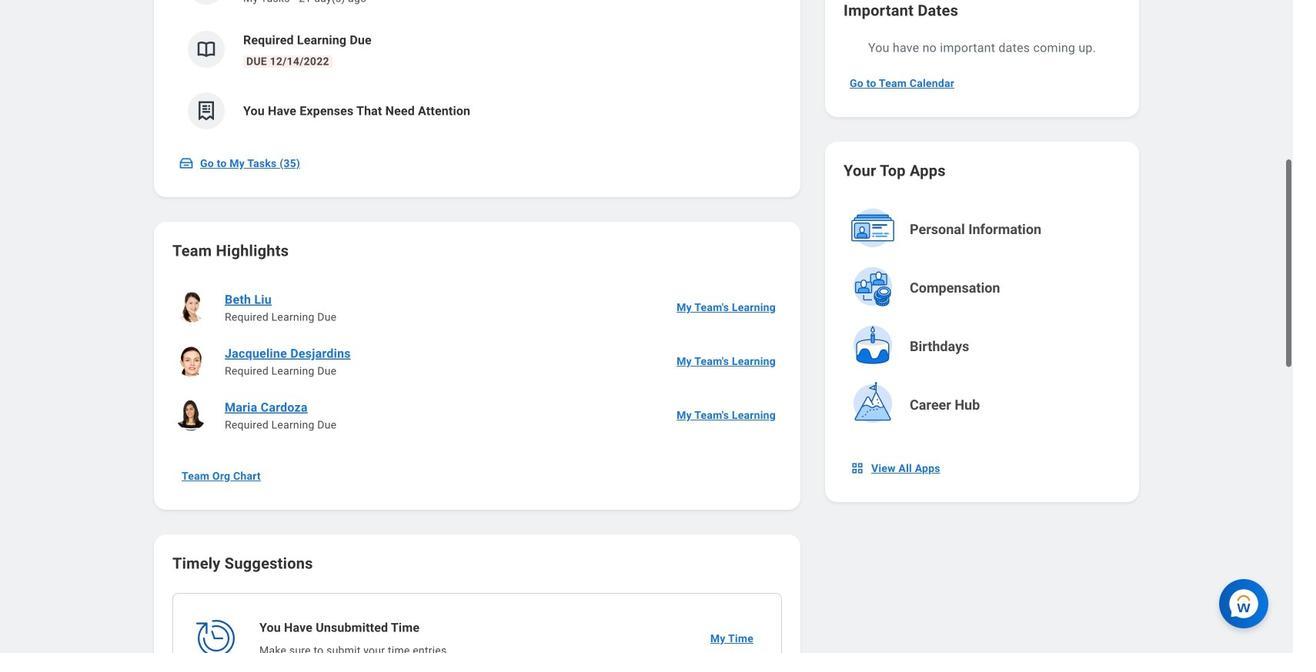 Task type: vqa. For each thing, say whether or not it's contained in the screenshot.
chevron right small icon on the top right of the page
no



Task type: describe. For each thing, give the bounding box(es) containing it.
2 list from the top
[[173, 280, 782, 442]]

1 list from the top
[[173, 0, 782, 142]]



Task type: locate. For each thing, give the bounding box(es) containing it.
book open image
[[195, 38, 218, 61]]

list
[[173, 0, 782, 142], [173, 280, 782, 442]]

nbox image
[[850, 461, 866, 476]]

0 vertical spatial list
[[173, 0, 782, 142]]

1 vertical spatial list
[[173, 280, 782, 442]]

dashboard expenses image
[[195, 99, 218, 122]]

inbox image
[[179, 156, 194, 171]]



